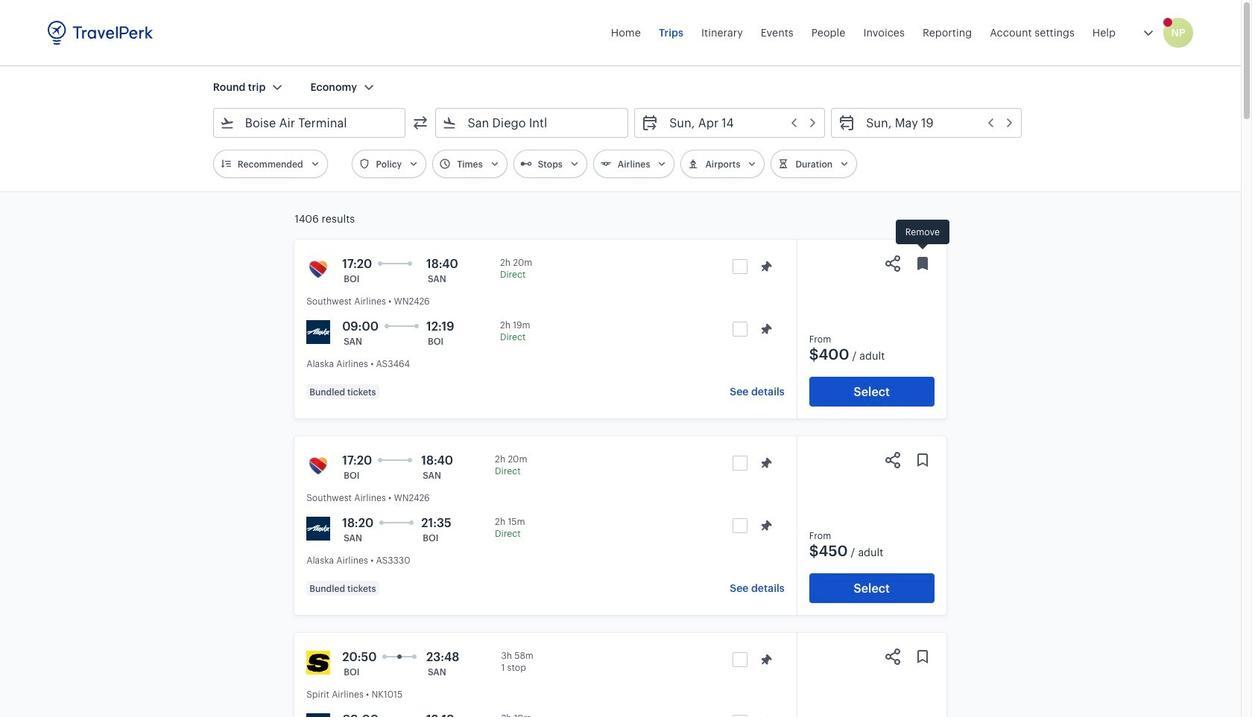 Task type: describe. For each thing, give the bounding box(es) containing it.
To search field
[[457, 111, 608, 135]]

spirit airlines image
[[306, 652, 330, 675]]

Depart field
[[659, 111, 819, 135]]

alaska airlines image for spirit airlines image on the left of the page
[[306, 714, 330, 718]]



Task type: vqa. For each thing, say whether or not it's contained in the screenshot.
2nd Spirit Airlines icon
no



Task type: locate. For each thing, give the bounding box(es) containing it.
alaska airlines image down spirit airlines image on the left of the page
[[306, 714, 330, 718]]

alaska airlines image
[[306, 321, 330, 344]]

Return field
[[856, 111, 1015, 135]]

alaska airlines image down southwest airlines icon
[[306, 517, 330, 541]]

1 vertical spatial alaska airlines image
[[306, 714, 330, 718]]

alaska airlines image for southwest airlines icon
[[306, 517, 330, 541]]

alaska airlines image
[[306, 517, 330, 541], [306, 714, 330, 718]]

0 vertical spatial alaska airlines image
[[306, 517, 330, 541]]

tooltip
[[896, 220, 949, 252]]

southwest airlines image
[[306, 258, 330, 282]]

1 alaska airlines image from the top
[[306, 517, 330, 541]]

From search field
[[235, 111, 386, 135]]

2 alaska airlines image from the top
[[306, 714, 330, 718]]

southwest airlines image
[[306, 455, 330, 479]]



